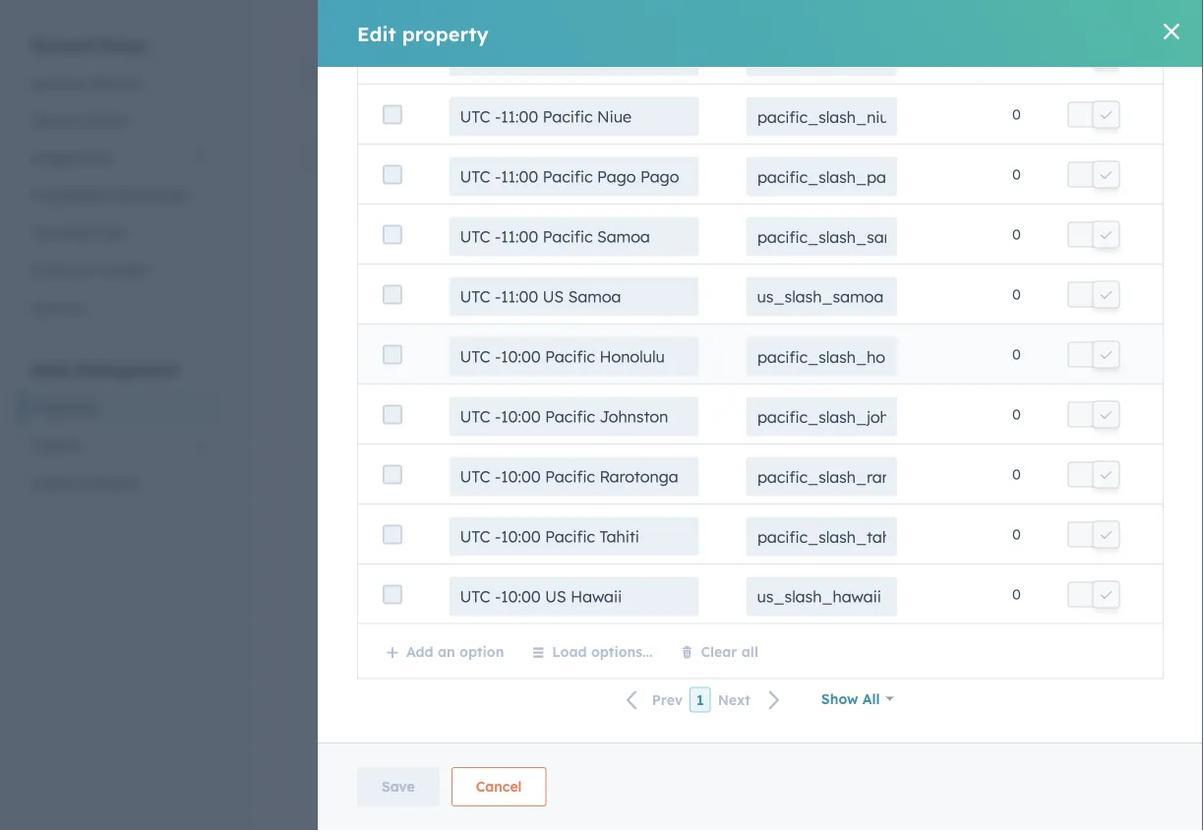Task type: locate. For each thing, give the bounding box(es) containing it.
1 vertical spatial teams
[[806, 145, 850, 162]]

of inside time of first session date picker
[[432, 333, 446, 350]]

teams inside account setup element
[[85, 112, 127, 129]]

0 vertical spatial first
[[432, 192, 463, 209]]

date inside time first seen date picker
[[393, 210, 421, 225]]

session inside time of first session date picker
[[485, 333, 537, 350]]

history for time first seen
[[833, 200, 877, 218]]

web analytics history
[[738, 200, 877, 218], [738, 271, 877, 288], [738, 342, 877, 359], [738, 413, 877, 430]]

6 hubspot from the top
[[954, 555, 1011, 572]]

session up time of last session button
[[485, 333, 537, 350]]

1 vertical spatial contact
[[738, 555, 789, 572]]

1 vertical spatial of
[[432, 404, 446, 421]]

users inside account setup element
[[31, 112, 68, 129]]

email inside the unsubscribed from all email single checkbox
[[550, 758, 588, 775]]

2 vertical spatial contact
[[738, 696, 789, 713]]

2 analytics from the top
[[771, 271, 829, 288]]

4 date from the top
[[393, 423, 421, 437]]

picker up the registration
[[424, 423, 458, 437]]

tab list
[[286, 0, 983, 18]]

1 horizontal spatial teams
[[806, 145, 850, 162]]

1 account from the top
[[31, 35, 95, 55]]

assign
[[700, 145, 745, 162]]

time of first session button
[[393, 333, 691, 350]]

teams down users
[[806, 145, 850, 162]]

2 time from the top
[[393, 262, 428, 280]]

time zone button
[[393, 546, 691, 563]]

web analytics history for time last seen
[[738, 271, 877, 288]]

web analytics history for time of first session
[[738, 342, 877, 359]]

& for teams
[[72, 112, 82, 129]]

picker up time last seen date picker
[[424, 210, 458, 225]]

3 history from the top
[[833, 342, 877, 359]]

of down time of first session date picker
[[432, 404, 446, 421]]

create
[[1054, 66, 1091, 81]]

1 of from the top
[[432, 333, 446, 350]]

1 contact from the top
[[738, 484, 789, 501]]

1 hubspot from the top
[[954, 200, 1011, 218]]

picker up time of first session date picker
[[424, 281, 458, 296]]

time left the registration
[[393, 475, 428, 492]]

3 date from the top
[[393, 352, 421, 367]]

2 horizontal spatial all
[[753, 65, 771, 82]]

account for account defaults
[[31, 74, 84, 91]]

date inside time registration email was sent date picker
[[393, 494, 421, 508]]

analytics for time of first session
[[771, 342, 829, 359]]

4 analytics from the top
[[771, 413, 829, 430]]

last
[[432, 262, 461, 280], [450, 404, 479, 421]]

date inside time last seen date picker
[[393, 281, 421, 296]]

5 date from the top
[[393, 494, 421, 508]]

teams down defaults
[[85, 112, 127, 129]]

2 contact from the top
[[738, 555, 789, 572]]

4 web from the top
[[738, 413, 767, 430]]

& right privacy
[[83, 261, 93, 278]]

hubspot for time last seen
[[954, 271, 1011, 288]]

1 date from the top
[[393, 210, 421, 225]]

privacy
[[31, 261, 79, 278]]

time inside time last seen date picker
[[393, 262, 428, 280]]

all groups
[[512, 64, 581, 81]]

0 vertical spatial teams
[[85, 112, 127, 129]]

zone
[[432, 546, 466, 563]]

& right assign
[[791, 145, 802, 162]]

time last seen date picker
[[393, 262, 499, 296]]

session
[[485, 333, 537, 350], [483, 404, 535, 421]]

7 hubspot from the top
[[954, 625, 1011, 643]]

0 horizontal spatial teams
[[85, 112, 127, 129]]

time down time of first session date picker
[[393, 404, 428, 421]]

time inside time zone dropdown select
[[393, 546, 428, 563]]

4 history from the top
[[833, 413, 877, 430]]

session for time of first session
[[485, 333, 537, 350]]

last down time of first session date picker
[[450, 404, 479, 421]]

time inside time first seen date picker
[[393, 192, 428, 209]]

data management
[[31, 360, 179, 379]]

picker inside time last seen date picker
[[424, 281, 458, 296]]

account setup element
[[20, 34, 220, 326]]

date
[[393, 210, 421, 225], [393, 281, 421, 296], [393, 352, 421, 367], [393, 423, 421, 437], [393, 494, 421, 508]]

email left was
[[517, 475, 555, 492]]

first inside time first seen date picker
[[432, 192, 463, 209]]

all
[[512, 64, 529, 81], [620, 64, 638, 81], [753, 65, 771, 82]]

3 picker from the top
[[424, 352, 458, 367]]

was
[[559, 475, 586, 492]]

all field types
[[620, 64, 714, 81]]

contact information for time registration email was sent
[[738, 484, 869, 501]]

tab panel
[[286, 17, 1203, 830]]

first down selected
[[432, 192, 463, 209]]

Search search field
[[302, 53, 499, 92]]

account up account defaults
[[31, 35, 95, 55]]

of
[[432, 333, 446, 350], [432, 404, 446, 421]]

hubspot for time registration email was sent
[[954, 484, 1011, 501]]

last inside the time of last session date picker
[[450, 404, 479, 421]]

email right all
[[550, 758, 588, 775]]

time first seen date picker
[[393, 192, 500, 225]]

2 web analytics history from the top
[[738, 271, 877, 288]]

hubspot for time of first session
[[954, 342, 1011, 359]]

0 horizontal spatial all
[[512, 64, 529, 81]]

all for all field types
[[620, 64, 638, 81]]

history for time last seen
[[833, 271, 877, 288]]

seen down add
[[467, 192, 500, 209]]

security
[[31, 299, 84, 316]]

2 web from the top
[[738, 271, 767, 288]]

deal
[[738, 625, 767, 643]]

deal information
[[738, 625, 847, 643]]

all left users
[[753, 65, 771, 82]]

defaults
[[88, 74, 143, 91]]

3 web from the top
[[738, 342, 767, 359]]

history for time of last session
[[833, 413, 877, 430]]

picker down the registration
[[424, 494, 458, 508]]

1 vertical spatial contact information
[[738, 555, 869, 572]]

information for time zone
[[793, 555, 869, 572]]

&
[[72, 112, 82, 129], [791, 145, 802, 162], [83, 261, 93, 278], [81, 474, 91, 491]]

5 time from the top
[[393, 475, 428, 492]]

of for first
[[432, 333, 446, 350]]

time inside the time of last session date picker
[[393, 404, 428, 421]]

all inside popup button
[[753, 65, 771, 82]]

3 selected
[[397, 147, 453, 162]]

1 contact information from the top
[[738, 484, 869, 501]]

users up the integrations
[[31, 112, 68, 129]]

1 vertical spatial account
[[31, 74, 84, 91]]

2 history from the top
[[833, 271, 877, 288]]

time down time last seen date picker
[[393, 333, 428, 350]]

4 time from the top
[[393, 404, 428, 421]]

2 of from the top
[[432, 404, 446, 421]]

last down time first seen date picker
[[432, 262, 461, 280]]

information for total revenue
[[771, 625, 847, 643]]

tracking
[[31, 224, 86, 241]]

time of last session date picker
[[393, 404, 535, 437]]

& left export
[[81, 474, 91, 491]]

1 vertical spatial users
[[749, 145, 787, 162]]

session inside the time of last session date picker
[[483, 404, 535, 421]]

5 picker from the top
[[424, 494, 458, 508]]

1 picker from the top
[[424, 210, 458, 225]]

0 vertical spatial contact information
[[738, 484, 869, 501]]

time up dropdown
[[393, 546, 428, 563]]

time inside time of first session date picker
[[393, 333, 428, 350]]

objects button
[[20, 426, 220, 464]]

3 time from the top
[[393, 333, 428, 350]]

tab panel containing all groups
[[286, 17, 1203, 830]]

0 horizontal spatial users
[[31, 112, 68, 129]]

3 web analytics history from the top
[[738, 342, 877, 359]]

2 vertical spatial contact information
[[738, 696, 869, 713]]

web for time last seen
[[738, 271, 767, 288]]

web analytics history for time first seen
[[738, 200, 877, 218]]

& up the integrations
[[72, 112, 82, 129]]

all left groups
[[512, 64, 529, 81]]

archive button
[[608, 145, 680, 162]]

1 web analytics history from the top
[[738, 200, 877, 218]]

account up users & teams in the left of the page
[[31, 74, 84, 91]]

contact
[[738, 484, 789, 501], [738, 555, 789, 572], [738, 696, 789, 713]]

1 vertical spatial session
[[483, 404, 535, 421]]

data
[[31, 360, 70, 379]]

hubspot for time of last session
[[954, 413, 1011, 430]]

unsubscribed from all email single checkbox
[[393, 758, 588, 792]]

account
[[31, 35, 95, 55], [31, 74, 84, 91]]

1 web from the top
[[738, 200, 767, 218]]

3 analytics from the top
[[771, 342, 829, 359]]

add
[[497, 145, 524, 162]]

0 vertical spatial seen
[[467, 192, 500, 209]]

3 hubspot from the top
[[954, 342, 1011, 359]]

account for account setup
[[31, 35, 95, 55]]

1 horizontal spatial users
[[749, 145, 787, 162]]

all left field
[[620, 64, 638, 81]]

seen inside time last seen date picker
[[465, 262, 499, 280]]

security link
[[20, 289, 220, 326]]

seen for time last seen
[[465, 262, 499, 280]]

time last seen button
[[393, 262, 691, 280]]

time for time registration email was sent
[[393, 475, 428, 492]]

4 hubspot from the top
[[954, 413, 1011, 430]]

first down time last seen date picker
[[450, 333, 481, 350]]

total revenue button
[[393, 617, 691, 634]]

2 picker from the top
[[424, 281, 458, 296]]

1 vertical spatial last
[[450, 404, 479, 421]]

analytics
[[771, 200, 829, 218], [771, 271, 829, 288], [771, 342, 829, 359], [771, 413, 829, 430]]

consent
[[97, 261, 150, 278]]

2 contact information from the top
[[738, 555, 869, 572]]

seen inside time first seen date picker
[[467, 192, 500, 209]]

1 vertical spatial email
[[550, 758, 588, 775]]

0 vertical spatial of
[[432, 333, 446, 350]]

4 picker from the top
[[424, 423, 458, 437]]

information
[[793, 484, 869, 501], [793, 555, 869, 572], [771, 625, 847, 643], [793, 696, 869, 713]]

date inside time of first session date picker
[[393, 352, 421, 367]]

time registration email was sent date picker
[[393, 475, 619, 508]]

of down time last seen date picker
[[432, 333, 446, 350]]

web for time of first session
[[738, 342, 767, 359]]

all users button
[[741, 53, 838, 94]]

time down time first seen date picker
[[393, 262, 428, 280]]

1 horizontal spatial all
[[620, 64, 638, 81]]

web
[[738, 200, 767, 218], [738, 271, 767, 288], [738, 342, 767, 359], [738, 413, 767, 430]]

1 vertical spatial first
[[450, 333, 481, 350]]

6 time from the top
[[393, 546, 428, 563]]

1 time from the top
[[393, 192, 428, 209]]

0 vertical spatial account
[[31, 35, 95, 55]]

archive
[[628, 145, 680, 162]]

& inside data management element
[[81, 474, 91, 491]]

time of last session button
[[393, 404, 691, 421]]

1 vertical spatial seen
[[465, 262, 499, 280]]

0 vertical spatial session
[[485, 333, 537, 350]]

of inside the time of last session date picker
[[432, 404, 446, 421]]

0 vertical spatial contact
[[738, 484, 789, 501]]

2 date from the top
[[393, 281, 421, 296]]

add to group button
[[477, 145, 588, 162]]

web for time of last session
[[738, 413, 767, 430]]

dropdown
[[393, 564, 451, 579]]

0 vertical spatial email
[[517, 475, 555, 492]]

tracking code link
[[20, 214, 220, 251]]

first inside time of first session date picker
[[450, 333, 481, 350]]

hubspot for time zone
[[954, 555, 1011, 572]]

history
[[833, 200, 877, 218], [833, 271, 877, 288], [833, 342, 877, 359], [833, 413, 877, 430]]

seen for time first seen
[[467, 192, 500, 209]]

account defaults
[[31, 74, 143, 91]]

seen down time first seen date picker
[[465, 262, 499, 280]]

import & export link
[[20, 464, 220, 501]]

picker
[[424, 210, 458, 225], [424, 281, 458, 296], [424, 352, 458, 367], [424, 423, 458, 437], [424, 494, 458, 508]]

session down time of first session date picker
[[483, 404, 535, 421]]

1 history from the top
[[833, 200, 877, 218]]

2 account from the top
[[31, 74, 84, 91]]

tracking code
[[31, 224, 124, 241]]

revenue
[[432, 617, 491, 634]]

time inside time registration email was sent date picker
[[393, 475, 428, 492]]

time for time last seen
[[393, 262, 428, 280]]

3 contact from the top
[[738, 696, 789, 713]]

4 web analytics history from the top
[[738, 413, 877, 430]]

of for last
[[432, 404, 446, 421]]

objects
[[31, 436, 81, 453]]

contact for was
[[738, 484, 789, 501]]

hubspot
[[954, 200, 1011, 218], [954, 271, 1011, 288], [954, 342, 1011, 359], [954, 413, 1011, 430], [954, 484, 1011, 501], [954, 555, 1011, 572], [954, 625, 1011, 643]]

first
[[432, 192, 463, 209], [450, 333, 481, 350]]

1 analytics from the top
[[771, 200, 829, 218]]

teams
[[85, 112, 127, 129], [806, 145, 850, 162]]

5 hubspot from the top
[[954, 484, 1011, 501]]

users
[[31, 112, 68, 129], [749, 145, 787, 162]]

time down 3
[[393, 192, 428, 209]]

0 vertical spatial last
[[432, 262, 461, 280]]

analytics for time last seen
[[771, 271, 829, 288]]

picker up the time of last session date picker
[[424, 352, 458, 367]]

2 hubspot from the top
[[954, 271, 1011, 288]]

contact information for time zone
[[738, 555, 869, 572]]

users right assign
[[749, 145, 787, 162]]

0 vertical spatial users
[[31, 112, 68, 129]]

all for all users
[[753, 65, 771, 82]]



Task type: vqa. For each thing, say whether or not it's contained in the screenshot.
bottommost of
yes



Task type: describe. For each thing, give the bounding box(es) containing it.
all groups button
[[499, 53, 607, 92]]

downloads
[[116, 186, 188, 204]]

last inside time last seen date picker
[[432, 262, 461, 280]]

time registration email was sent button
[[393, 475, 691, 492]]

registration
[[432, 475, 513, 492]]

groups
[[533, 64, 581, 81]]

session for time of last session
[[483, 404, 535, 421]]

& for consent
[[83, 261, 93, 278]]

users
[[775, 65, 811, 82]]

select
[[454, 564, 486, 579]]

contact for select
[[738, 555, 789, 572]]

web for time first seen
[[738, 200, 767, 218]]

types
[[677, 64, 714, 81]]

unsubscribed
[[393, 758, 487, 775]]

history for time of first session
[[833, 342, 877, 359]]

properties link
[[20, 389, 220, 426]]

all field types button
[[607, 53, 741, 92]]

web analytics history for time of last session
[[738, 413, 877, 430]]

sent
[[590, 475, 619, 492]]

users & teams
[[31, 112, 127, 129]]

assign users & teams button
[[700, 145, 878, 162]]

number
[[393, 635, 439, 650]]

total
[[393, 617, 428, 634]]

all users
[[753, 65, 811, 82]]

3 contact information from the top
[[738, 696, 869, 713]]

privacy & consent link
[[20, 251, 220, 289]]

picker inside time first seen date picker
[[424, 210, 458, 225]]

field
[[642, 64, 672, 81]]

time zone dropdown select
[[393, 546, 486, 579]]

total revenue number
[[393, 617, 491, 650]]

to
[[529, 145, 543, 162]]

hubspot for time first seen
[[954, 200, 1011, 218]]

setup
[[100, 35, 145, 55]]

all
[[529, 758, 545, 775]]

from
[[491, 758, 524, 775]]

information for time registration email was sent
[[793, 484, 869, 501]]

assign users & teams
[[700, 145, 850, 162]]

analytics for time first seen
[[771, 200, 829, 218]]

single
[[393, 777, 427, 792]]

3
[[397, 147, 404, 162]]

analytics for time of last session
[[771, 413, 829, 430]]

data management element
[[20, 359, 220, 539]]

picker inside time of first session date picker
[[424, 352, 458, 367]]

time for time of first session
[[393, 333, 428, 350]]

code
[[90, 224, 124, 241]]

create property button
[[1037, 58, 1159, 90]]

users inside tab panel
[[749, 145, 787, 162]]

users & teams link
[[20, 102, 220, 139]]

selected
[[407, 147, 453, 162]]

hubspot for total revenue
[[954, 625, 1011, 643]]

account setup
[[31, 35, 145, 55]]

integrations button
[[20, 139, 220, 177]]

marketplace downloads link
[[20, 177, 220, 214]]

email inside time registration email was sent date picker
[[517, 475, 555, 492]]

export
[[95, 474, 138, 491]]

time first seen button
[[393, 192, 691, 209]]

& for export
[[81, 474, 91, 491]]

date inside the time of last session date picker
[[393, 423, 421, 437]]

management
[[75, 360, 179, 379]]

integrations
[[31, 149, 112, 166]]

privacy & consent
[[31, 261, 150, 278]]

marketplace
[[31, 186, 112, 204]]

time for time zone
[[393, 546, 428, 563]]

properties
[[31, 399, 98, 416]]

marketplace downloads
[[31, 186, 188, 204]]

time for time first seen
[[393, 192, 428, 209]]

group
[[547, 145, 588, 162]]

create property
[[1054, 66, 1142, 81]]

all for all groups
[[512, 64, 529, 81]]

time of first session date picker
[[393, 333, 537, 367]]

import & export
[[31, 474, 138, 491]]

account defaults link
[[20, 64, 220, 102]]

unsubscribed from all email button
[[393, 758, 691, 775]]

import
[[31, 474, 78, 491]]

picker inside time registration email was sent date picker
[[424, 494, 458, 508]]

checkbox
[[430, 777, 483, 792]]

picker inside the time of last session date picker
[[424, 423, 458, 437]]

property
[[1094, 66, 1142, 81]]

time for time of last session
[[393, 404, 428, 421]]

add to group
[[497, 145, 588, 162]]



